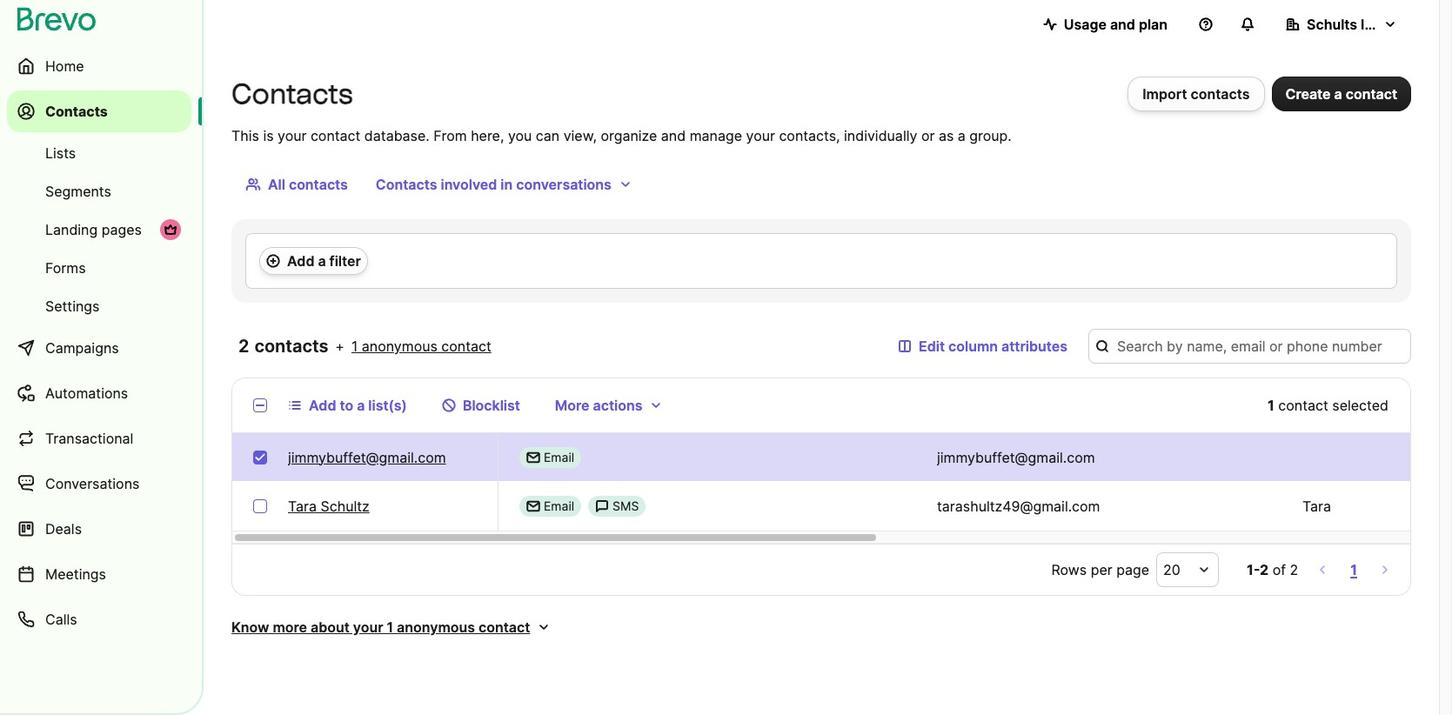 Task type: describe. For each thing, give the bounding box(es) containing it.
meetings link
[[7, 553, 191, 595]]

calls link
[[7, 599, 191, 640]]

attributes
[[1001, 338, 1068, 355]]

know more about your 1 anonymous contact link
[[231, 617, 551, 638]]

individually
[[844, 127, 917, 144]]

rows per page
[[1051, 561, 1149, 579]]

here,
[[471, 127, 504, 144]]

schults
[[1307, 16, 1357, 33]]

0 horizontal spatial contacts
[[45, 103, 108, 120]]

contact inside button
[[1346, 85, 1397, 103]]

in
[[501, 176, 513, 193]]

a right the to
[[357, 397, 365, 414]]

home
[[45, 57, 84, 75]]

settings
[[45, 298, 100, 315]]

jimmybuffet@gmail.com link
[[288, 447, 446, 468]]

add to a list(s) button
[[274, 388, 421, 423]]

1 horizontal spatial contacts
[[231, 77, 353, 110]]

transactional
[[45, 430, 133, 447]]

add to a list(s)
[[309, 397, 407, 414]]

0 horizontal spatial 2
[[238, 336, 250, 357]]

blocklist
[[463, 397, 520, 414]]

1 inside 2 contacts + 1 anonymous contact
[[351, 338, 358, 355]]

is
[[263, 127, 274, 144]]

selected
[[1332, 397, 1389, 414]]

add a filter
[[287, 252, 361, 270]]

1 horizontal spatial your
[[353, 619, 383, 636]]

1 vertical spatial and
[[661, 127, 686, 144]]

landing
[[45, 221, 98, 238]]

import contacts button
[[1128, 77, 1265, 111]]

1 contact selected
[[1268, 397, 1389, 414]]

create a contact
[[1286, 85, 1397, 103]]

you
[[508, 127, 532, 144]]

edit
[[919, 338, 945, 355]]

segments link
[[7, 174, 191, 209]]

know
[[231, 619, 269, 636]]

email for jimmybuffet@gmail.com
[[544, 449, 574, 464]]

and inside button
[[1110, 16, 1135, 33]]

meetings
[[45, 566, 106, 583]]

schults inc
[[1307, 16, 1381, 33]]

rows
[[1051, 561, 1087, 579]]

edit column attributes
[[919, 338, 1068, 355]]

tara for tara
[[1302, 498, 1331, 515]]

2 jimmybuffet@gmail.com from the left
[[937, 449, 1095, 466]]

all contacts button
[[231, 167, 362, 202]]

schultz
[[321, 498, 370, 515]]

contacts for import
[[1191, 85, 1250, 103]]

page
[[1116, 561, 1149, 579]]

schults inc button
[[1272, 7, 1411, 42]]

add a filter button
[[259, 247, 368, 275]]

filter
[[329, 252, 361, 270]]

1 jimmybuffet@gmail.com from the left
[[288, 449, 446, 466]]

to
[[340, 397, 353, 414]]

as
[[939, 127, 954, 144]]

know more about your 1 anonymous contact
[[231, 619, 530, 636]]

automations link
[[7, 372, 191, 414]]

from
[[433, 127, 467, 144]]

can
[[536, 127, 560, 144]]

tarashultz49@gmail.com
[[937, 498, 1100, 515]]

a right as
[[958, 127, 966, 144]]

column
[[948, 338, 998, 355]]

2 contacts + 1 anonymous contact
[[238, 336, 491, 357]]

2 horizontal spatial your
[[746, 127, 775, 144]]

email for tara schultz
[[544, 499, 574, 513]]

about
[[311, 619, 350, 636]]

contacts,
[[779, 127, 840, 144]]

this is your contact database. from here, you can view, organize and manage your contacts, individually or as a group.
[[231, 127, 1012, 144]]

segments
[[45, 183, 111, 200]]



Task type: locate. For each thing, give the bounding box(es) containing it.
all
[[268, 176, 285, 193]]

tara for tara schultz
[[288, 498, 317, 515]]

add inside add a filter button
[[287, 252, 315, 270]]

landing pages
[[45, 221, 142, 238]]

1 vertical spatial anonymous
[[397, 619, 475, 636]]

settings link
[[7, 289, 191, 324]]

1 email from the top
[[544, 449, 574, 464]]

0 horizontal spatial jimmybuffet@gmail.com
[[288, 449, 446, 466]]

lists link
[[7, 136, 191, 171]]

contact
[[1346, 85, 1397, 103], [311, 127, 361, 144], [441, 338, 491, 355], [1278, 397, 1328, 414], [479, 619, 530, 636]]

plan
[[1139, 16, 1168, 33]]

anonymous inside 2 contacts + 1 anonymous contact
[[362, 338, 438, 355]]

anonymous
[[362, 338, 438, 355], [397, 619, 475, 636]]

conversations
[[516, 176, 612, 193]]

contacts involved in conversations button
[[362, 167, 646, 202]]

1 vertical spatial email
[[544, 499, 574, 513]]

more actions button
[[541, 388, 677, 423]]

or
[[921, 127, 935, 144]]

your right manage
[[746, 127, 775, 144]]

organize
[[601, 127, 657, 144]]

blocklist button
[[428, 388, 534, 423]]

contacts for all
[[289, 176, 348, 193]]

left___rvooi image
[[164, 223, 177, 237]]

campaigns link
[[7, 327, 191, 369]]

1 left___c25ys image from the top
[[526, 450, 540, 464]]

add left filter
[[287, 252, 315, 270]]

1 inside button
[[1350, 561, 1357, 579]]

0 vertical spatial add
[[287, 252, 315, 270]]

create a contact button
[[1272, 77, 1411, 111]]

2 vertical spatial contacts
[[254, 336, 328, 357]]

import contacts
[[1143, 85, 1250, 103]]

email left left___c25ys image
[[544, 499, 574, 513]]

1 horizontal spatial 2
[[1260, 561, 1269, 579]]

deals
[[45, 520, 82, 538]]

contacts inside all contacts button
[[289, 176, 348, 193]]

campaigns
[[45, 339, 119, 357]]

sms
[[613, 499, 639, 513]]

tara inside "link"
[[288, 498, 317, 515]]

1 horizontal spatial tara
[[1302, 498, 1331, 515]]

left___c25ys image down blocklist button
[[526, 450, 540, 464]]

inc
[[1361, 16, 1381, 33]]

your right is
[[278, 127, 307, 144]]

2 horizontal spatial 2
[[1290, 561, 1298, 579]]

import
[[1143, 85, 1187, 103]]

email
[[544, 449, 574, 464], [544, 499, 574, 513]]

create
[[1286, 85, 1331, 103]]

usage
[[1064, 16, 1107, 33]]

1 right +
[[351, 338, 358, 355]]

1 tara from the left
[[288, 498, 317, 515]]

left___c25ys image for tara schultz
[[526, 499, 540, 513]]

per
[[1091, 561, 1113, 579]]

this
[[231, 127, 259, 144]]

Search by name, email or phone number search field
[[1088, 329, 1411, 364]]

2 left___c25ys image from the top
[[526, 499, 540, 513]]

landing pages link
[[7, 212, 191, 247]]

all contacts
[[268, 176, 348, 193]]

involved
[[441, 176, 497, 193]]

and
[[1110, 16, 1135, 33], [661, 127, 686, 144]]

usage and plan
[[1064, 16, 1168, 33]]

1-
[[1247, 561, 1260, 579]]

0 horizontal spatial your
[[278, 127, 307, 144]]

0 vertical spatial and
[[1110, 16, 1135, 33]]

tara schultz
[[288, 498, 370, 515]]

contacts up is
[[231, 77, 353, 110]]

1-2 of 2
[[1247, 561, 1298, 579]]

contacts inside button
[[376, 176, 437, 193]]

2 horizontal spatial contacts
[[376, 176, 437, 193]]

pages
[[102, 221, 142, 238]]

usage and plan button
[[1029, 7, 1182, 42]]

view,
[[563, 127, 597, 144]]

and left manage
[[661, 127, 686, 144]]

contacts for 2
[[254, 336, 328, 357]]

0 vertical spatial left___c25ys image
[[526, 450, 540, 464]]

tara
[[288, 498, 317, 515], [1302, 498, 1331, 515]]

jimmybuffet@gmail.com up tarashultz49@gmail.com on the bottom
[[937, 449, 1095, 466]]

contacts link
[[7, 90, 191, 132]]

1 vertical spatial left___c25ys image
[[526, 499, 540, 513]]

forms link
[[7, 251, 191, 285]]

of
[[1273, 561, 1286, 579]]

+
[[335, 338, 344, 355]]

email down 'more' at the bottom
[[544, 449, 574, 464]]

contacts left +
[[254, 336, 328, 357]]

left___c25ys image
[[526, 450, 540, 464], [526, 499, 540, 513]]

1 right of
[[1350, 561, 1357, 579]]

0 vertical spatial email
[[544, 449, 574, 464]]

more
[[273, 619, 307, 636]]

contacts involved in conversations
[[376, 176, 612, 193]]

group.
[[969, 127, 1012, 144]]

add for add to a list(s)
[[309, 397, 336, 414]]

list(s)
[[368, 397, 407, 414]]

1 horizontal spatial jimmybuffet@gmail.com
[[937, 449, 1095, 466]]

contact inside 2 contacts + 1 anonymous contact
[[441, 338, 491, 355]]

a right create
[[1334, 85, 1342, 103]]

1 right about
[[387, 619, 393, 636]]

20 button
[[1156, 552, 1219, 587]]

deals link
[[7, 508, 191, 550]]

left___c25ys image
[[595, 499, 609, 513]]

1 down search by name, email or phone number search box
[[1268, 397, 1275, 414]]

1 button
[[1347, 558, 1361, 582]]

database.
[[364, 127, 430, 144]]

2 email from the top
[[544, 499, 574, 513]]

left___c25ys image left left___c25ys image
[[526, 499, 540, 513]]

contacts up 'lists'
[[45, 103, 108, 120]]

0 horizontal spatial tara
[[288, 498, 317, 515]]

tara schultz link
[[288, 496, 370, 517]]

add inside add to a list(s) button
[[309, 397, 336, 414]]

home link
[[7, 45, 191, 87]]

conversations
[[45, 475, 140, 492]]

a inside button
[[1334, 85, 1342, 103]]

forms
[[45, 259, 86, 277]]

add
[[287, 252, 315, 270], [309, 397, 336, 414]]

add left the to
[[309, 397, 336, 414]]

your
[[278, 127, 307, 144], [746, 127, 775, 144], [353, 619, 383, 636]]

more actions
[[555, 397, 643, 414]]

and left plan
[[1110, 16, 1135, 33]]

contacts right all
[[289, 176, 348, 193]]

2 tara from the left
[[1302, 498, 1331, 515]]

calls
[[45, 611, 77, 628]]

more
[[555, 397, 590, 414]]

0 vertical spatial anonymous
[[362, 338, 438, 355]]

1 vertical spatial add
[[309, 397, 336, 414]]

manage
[[690, 127, 742, 144]]

1 vertical spatial contacts
[[289, 176, 348, 193]]

add for add a filter
[[287, 252, 315, 270]]

actions
[[593, 397, 643, 414]]

lists
[[45, 144, 76, 162]]

1 anonymous contact link
[[351, 336, 491, 357]]

contacts down database.
[[376, 176, 437, 193]]

contacts right import
[[1191, 85, 1250, 103]]

your right about
[[353, 619, 383, 636]]

conversations link
[[7, 463, 191, 505]]

20
[[1163, 561, 1180, 579]]

1
[[351, 338, 358, 355], [1268, 397, 1275, 414], [1350, 561, 1357, 579], [387, 619, 393, 636]]

edit column attributes button
[[884, 329, 1081, 364]]

0 vertical spatial contacts
[[1191, 85, 1250, 103]]

1 horizontal spatial and
[[1110, 16, 1135, 33]]

contacts inside import contacts button
[[1191, 85, 1250, 103]]

automations
[[45, 385, 128, 402]]

0 horizontal spatial and
[[661, 127, 686, 144]]

transactional link
[[7, 418, 191, 459]]

jimmybuffet@gmail.com down 'add to a list(s)'
[[288, 449, 446, 466]]

left___c25ys image for jimmybuffet@gmail.com
[[526, 450, 540, 464]]

a left filter
[[318, 252, 326, 270]]



Task type: vqa. For each thing, say whether or not it's contained in the screenshot.
50
no



